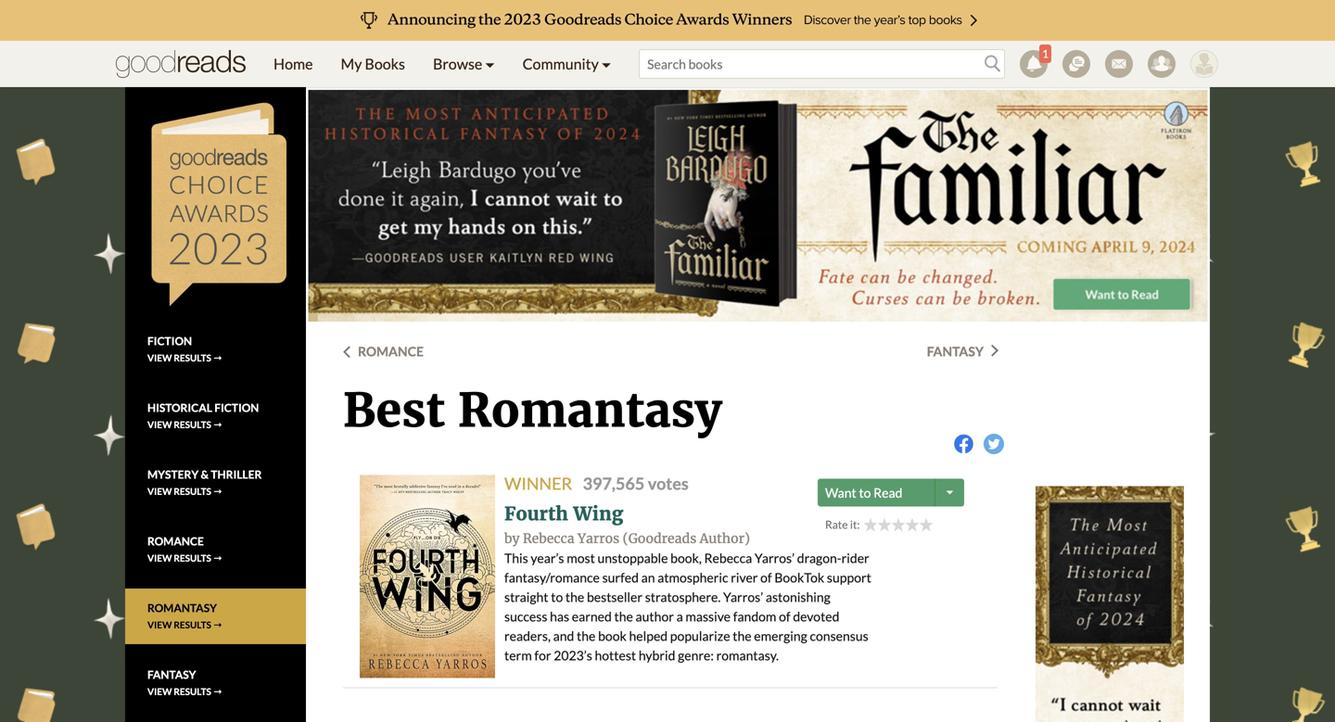 Task type: describe. For each thing, give the bounding box(es) containing it.
winner
[[504, 473, 572, 494]]

mystery & thriller view results →
[[147, 468, 262, 497]]

results for romantasy
[[174, 619, 211, 630]]

votes
[[648, 473, 689, 494]]

the up has
[[565, 589, 584, 605]]

mystery
[[147, 468, 199, 481]]

romantasy.
[[716, 648, 779, 663]]

home link
[[260, 41, 327, 87]]

romance for romance
[[358, 344, 424, 359]]

results for romance
[[174, 552, 211, 564]]

for
[[534, 648, 551, 663]]

popularize
[[670, 628, 730, 644]]

view for romance
[[147, 552, 172, 564]]

river
[[731, 570, 758, 585]]

and
[[553, 628, 574, 644]]

▾ for community ▾
[[602, 55, 611, 73]]

fantasy for fantasy
[[927, 344, 984, 359]]

community
[[523, 55, 599, 73]]

1 horizontal spatial of
[[779, 609, 791, 624]]

read
[[874, 485, 903, 501]]

want to read
[[825, 485, 903, 501]]

→ for fiction
[[213, 352, 222, 363]]

romance view results →
[[147, 534, 222, 564]]

fourth
[[504, 503, 568, 526]]

hybrid
[[639, 648, 675, 663]]

fantasy/romance
[[504, 570, 600, 585]]

romantasy inside romantasy view results →
[[147, 601, 217, 615]]

1 vertical spatial yarros'
[[723, 589, 763, 605]]

the down earned
[[577, 628, 596, 644]]

atmospheric
[[658, 570, 728, 585]]

wing
[[573, 503, 623, 526]]

Search books text field
[[639, 49, 1005, 79]]

fantasy view results →
[[147, 668, 222, 697]]

browse
[[433, 55, 482, 73]]

an
[[641, 570, 655, 585]]

support
[[827, 570, 871, 585]]

browse ▾
[[433, 55, 495, 73]]

author
[[636, 609, 674, 624]]

0 vertical spatial advertisement region
[[308, 90, 1208, 322]]

share on facebook image
[[954, 434, 974, 454]]

friend requests image
[[1148, 50, 1176, 78]]

fourth wing by rebecca yarros image
[[360, 475, 495, 678]]

my books link
[[327, 41, 419, 87]]

consensus
[[810, 628, 868, 644]]

1 horizontal spatial romantasy
[[458, 382, 722, 439]]

romance for romance view results →
[[147, 534, 204, 548]]

want to read button
[[825, 479, 903, 507]]

0 vertical spatial rebecca
[[523, 530, 574, 547]]

397,565
[[583, 473, 645, 494]]

book
[[598, 628, 627, 644]]

year's
[[531, 550, 564, 566]]

home
[[274, 55, 313, 73]]

view for romantasy
[[147, 619, 172, 630]]



Task type: locate. For each thing, give the bounding box(es) containing it.
1 horizontal spatial fantasy
[[927, 344, 984, 359]]

devoted
[[793, 609, 839, 624]]

→ for romantasy
[[213, 619, 222, 630]]

1 horizontal spatial ▾
[[602, 55, 611, 73]]

bob builder image
[[1190, 50, 1218, 78]]

4 → from the top
[[213, 552, 222, 564]]

4 view from the top
[[147, 552, 172, 564]]

my group discussions image
[[1063, 50, 1090, 78]]

→ inside fantasy view results →
[[213, 686, 222, 697]]

hottest
[[595, 648, 636, 663]]

by
[[504, 530, 520, 547]]

romantasy
[[458, 382, 722, 439], [147, 601, 217, 615]]

→ up "thriller"
[[213, 419, 222, 430]]

1 vertical spatial romantasy
[[147, 601, 217, 615]]

historical fiction view results →
[[147, 401, 259, 430]]

1 vertical spatial advertisement region
[[1036, 486, 1184, 722]]

results for fiction
[[174, 352, 211, 363]]

fantasy link
[[927, 343, 999, 359]]

yarros
[[578, 530, 620, 547]]

romance down mystery & thriller view results →
[[147, 534, 204, 548]]

romance link
[[343, 343, 424, 359]]

0 vertical spatial romantasy
[[458, 382, 722, 439]]

(goodreads
[[623, 530, 697, 547]]

1 horizontal spatial romance
[[358, 344, 424, 359]]

stratosphere.
[[645, 589, 721, 605]]

helped
[[629, 628, 668, 644]]

view inside historical fiction view results →
[[147, 419, 172, 430]]

▾ right community
[[602, 55, 611, 73]]

results
[[174, 352, 211, 363], [174, 419, 211, 430], [174, 486, 211, 497], [174, 552, 211, 564], [174, 619, 211, 630], [174, 686, 211, 697]]

emerging
[[754, 628, 807, 644]]

→ up romantasy view results →
[[213, 552, 222, 564]]

0 horizontal spatial fiction
[[147, 334, 192, 348]]

browse ▾ button
[[419, 41, 509, 87]]

1 horizontal spatial fiction
[[214, 401, 259, 414]]

view inside fantasy view results →
[[147, 686, 172, 697]]

2023's
[[554, 648, 592, 663]]

0 horizontal spatial of
[[760, 570, 772, 585]]

straight
[[504, 589, 548, 605]]

results for fantasy
[[174, 686, 211, 697]]

4 results from the top
[[174, 552, 211, 564]]

booktok
[[774, 570, 824, 585]]

view up fantasy view results →
[[147, 619, 172, 630]]

advertisement region
[[308, 90, 1208, 322], [1036, 486, 1184, 722]]

▾ inside popup button
[[602, 55, 611, 73]]

unstoppable
[[598, 550, 668, 566]]

view inside fiction view results →
[[147, 352, 172, 363]]

of right river
[[760, 570, 772, 585]]

→ for romance
[[213, 552, 222, 564]]

results up romantasy view results →
[[174, 552, 211, 564]]

group
[[864, 518, 933, 532]]

5 view from the top
[[147, 619, 172, 630]]

best romantasy
[[343, 382, 722, 439]]

3 → from the top
[[213, 486, 222, 497]]

rider
[[842, 550, 869, 566]]

rebecca down author) in the right of the page
[[704, 550, 752, 566]]

▾ right browse
[[485, 55, 495, 73]]

→ for fantasy
[[213, 686, 222, 697]]

fantasy
[[927, 344, 984, 359], [147, 668, 196, 681]]

my
[[341, 55, 362, 73]]

fiction view results →
[[147, 334, 222, 363]]

rebecca up year's
[[523, 530, 574, 547]]

view down historical
[[147, 419, 172, 430]]

0 vertical spatial romance
[[358, 344, 424, 359]]

→
[[213, 352, 222, 363], [213, 419, 222, 430], [213, 486, 222, 497], [213, 552, 222, 564], [213, 619, 222, 630], [213, 686, 222, 697]]

rebecca
[[523, 530, 574, 547], [704, 550, 752, 566]]

Search for books to add to your shelves search field
[[639, 49, 1005, 79]]

the
[[565, 589, 584, 605], [614, 609, 633, 624], [577, 628, 596, 644], [733, 628, 752, 644]]

1 horizontal spatial to
[[859, 485, 871, 501]]

2 → from the top
[[213, 419, 222, 430]]

has
[[550, 609, 569, 624]]

fantasy for fantasy view results →
[[147, 668, 196, 681]]

author)
[[700, 530, 750, 547]]

rate it:
[[825, 518, 860, 531]]

romantasy view results →
[[147, 601, 222, 630]]

most
[[567, 550, 595, 566]]

results up historical
[[174, 352, 211, 363]]

3 view from the top
[[147, 486, 172, 497]]

my books
[[341, 55, 405, 73]]

5 results from the top
[[174, 619, 211, 630]]

2 ▾ from the left
[[602, 55, 611, 73]]

surfed
[[602, 570, 639, 585]]

→ down "thriller"
[[213, 486, 222, 497]]

readers,
[[504, 628, 551, 644]]

→ up historical fiction view results →
[[213, 352, 222, 363]]

▾
[[485, 55, 495, 73], [602, 55, 611, 73]]

best
[[343, 382, 445, 439]]

view inside romantasy view results →
[[147, 619, 172, 630]]

results down historical
[[174, 419, 211, 430]]

notifications element
[[1020, 45, 1051, 78]]

1 results from the top
[[174, 352, 211, 363]]

genre:
[[678, 648, 714, 663]]

1 vertical spatial to
[[551, 589, 563, 605]]

fantasy inside fantasy view results →
[[147, 668, 196, 681]]

0 horizontal spatial romantasy
[[147, 601, 217, 615]]

winner 397,565 votes fourth wing by rebecca yarros (goodreads author) this year's most unstoppable book, rebecca yarros' dragon-rider fantasy/romance surfed an atmospheric river of booktok support straight to the bestseller stratosphere. yarros' astonishing success has earned the author a massive fandom of devoted readers, and the book helped popularize the emerging consensus term for 2023's hottest hybrid genre: romantasy.
[[504, 473, 871, 663]]

results inside romantasy view results →
[[174, 619, 211, 630]]

→ inside historical fiction view results →
[[213, 419, 222, 430]]

→ inside romantasy view results →
[[213, 619, 222, 630]]

romantasy up 397,565
[[458, 382, 722, 439]]

books
[[365, 55, 405, 73]]

share on twitter image
[[984, 434, 1004, 454]]

community ▾
[[523, 55, 611, 73]]

1 vertical spatial fantasy
[[147, 668, 196, 681]]

1 button
[[1012, 41, 1055, 87]]

→ down romantasy view results →
[[213, 686, 222, 697]]

view down mystery
[[147, 486, 172, 497]]

view inside mystery & thriller view results →
[[147, 486, 172, 497]]

book,
[[670, 550, 702, 566]]

community ▾ button
[[509, 41, 625, 87]]

to left read
[[859, 485, 871, 501]]

this
[[504, 550, 528, 566]]

menu containing home
[[260, 41, 625, 87]]

0 vertical spatial to
[[859, 485, 871, 501]]

earned
[[572, 609, 612, 624]]

0 horizontal spatial fantasy
[[147, 668, 196, 681]]

of
[[760, 570, 772, 585], [779, 609, 791, 624]]

2 results from the top
[[174, 419, 211, 430]]

fiction up historical
[[147, 334, 192, 348]]

1 vertical spatial of
[[779, 609, 791, 624]]

→ inside fiction view results →
[[213, 352, 222, 363]]

1 → from the top
[[213, 352, 222, 363]]

view down romantasy view results →
[[147, 686, 172, 697]]

view
[[147, 352, 172, 363], [147, 419, 172, 430], [147, 486, 172, 497], [147, 552, 172, 564], [147, 619, 172, 630], [147, 686, 172, 697]]

2 view from the top
[[147, 419, 172, 430]]

5 → from the top
[[213, 619, 222, 630]]

→ inside mystery & thriller view results →
[[213, 486, 222, 497]]

3 results from the top
[[174, 486, 211, 497]]

romantasy down romance view results →
[[147, 601, 217, 615]]

1
[[1042, 47, 1049, 60]]

fiction right historical
[[214, 401, 259, 414]]

fiction
[[147, 334, 192, 348], [214, 401, 259, 414]]

0 horizontal spatial rebecca
[[523, 530, 574, 547]]

1 vertical spatial romance
[[147, 534, 204, 548]]

rate
[[825, 518, 848, 531]]

0 horizontal spatial romance
[[147, 534, 204, 548]]

term
[[504, 648, 532, 663]]

6 results from the top
[[174, 686, 211, 697]]

to
[[859, 485, 871, 501], [551, 589, 563, 605]]

results inside fiction view results →
[[174, 352, 211, 363]]

0 vertical spatial of
[[760, 570, 772, 585]]

astonishing
[[766, 589, 831, 605]]

inbox image
[[1105, 50, 1133, 78]]

historical
[[147, 401, 212, 414]]

0 vertical spatial fiction
[[147, 334, 192, 348]]

view for fantasy
[[147, 686, 172, 697]]

to inside button
[[859, 485, 871, 501]]

yarros' down river
[[723, 589, 763, 605]]

view inside romance view results →
[[147, 552, 172, 564]]

view for fiction
[[147, 352, 172, 363]]

▾ for browse ▾
[[485, 55, 495, 73]]

fandom
[[733, 609, 776, 624]]

0 horizontal spatial ▾
[[485, 55, 495, 73]]

of up emerging
[[779, 609, 791, 624]]

yarros'
[[755, 550, 795, 566], [723, 589, 763, 605]]

want
[[825, 485, 856, 501]]

thriller
[[211, 468, 262, 481]]

the down bestseller
[[614, 609, 633, 624]]

romance
[[358, 344, 424, 359], [147, 534, 204, 548]]

it:
[[850, 518, 860, 531]]

romance inside romance view results →
[[147, 534, 204, 548]]

to inside winner 397,565 votes fourth wing by rebecca yarros (goodreads author) this year's most unstoppable book, rebecca yarros' dragon-rider fantasy/romance surfed an atmospheric river of booktok support straight to the bestseller stratosphere. yarros' astonishing success has earned the author a massive fandom of devoted readers, and the book helped popularize the emerging consensus term for 2023's hottest hybrid genre: romantasy.
[[551, 589, 563, 605]]

results inside historical fiction view results →
[[174, 419, 211, 430]]

fiction inside historical fiction view results →
[[214, 401, 259, 414]]

→ inside romance view results →
[[213, 552, 222, 564]]

rebecca yarros link
[[523, 530, 620, 547]]

6 → from the top
[[213, 686, 222, 697]]

fourth wing link
[[504, 503, 623, 526]]

results up fantasy view results →
[[174, 619, 211, 630]]

→ up fantasy view results →
[[213, 619, 222, 630]]

results down &
[[174, 486, 211, 497]]

1 view from the top
[[147, 352, 172, 363]]

0 vertical spatial fantasy
[[927, 344, 984, 359]]

fiction inside fiction view results →
[[147, 334, 192, 348]]

6 view from the top
[[147, 686, 172, 697]]

results inside romance view results →
[[174, 552, 211, 564]]

&
[[201, 468, 209, 481]]

yarros' up booktok
[[755, 550, 795, 566]]

menu
[[260, 41, 625, 87]]

0 horizontal spatial to
[[551, 589, 563, 605]]

2023 goodreads choice awards image
[[147, 102, 286, 306]]

romance up best
[[358, 344, 424, 359]]

1 vertical spatial rebecca
[[704, 550, 752, 566]]

to up has
[[551, 589, 563, 605]]

view up romantasy view results →
[[147, 552, 172, 564]]

results inside mystery & thriller view results →
[[174, 486, 211, 497]]

1 vertical spatial fiction
[[214, 401, 259, 414]]

view up historical
[[147, 352, 172, 363]]

1 ▾ from the left
[[485, 55, 495, 73]]

▾ inside dropdown button
[[485, 55, 495, 73]]

1 horizontal spatial rebecca
[[704, 550, 752, 566]]

a
[[676, 609, 683, 624]]

dragon-
[[797, 550, 842, 566]]

massive
[[685, 609, 731, 624]]

results inside fantasy view results →
[[174, 686, 211, 697]]

success
[[504, 609, 547, 624]]

bestseller
[[587, 589, 643, 605]]

results down romantasy view results →
[[174, 686, 211, 697]]

the up romantasy.
[[733, 628, 752, 644]]

0 vertical spatial yarros'
[[755, 550, 795, 566]]



Task type: vqa. For each thing, say whether or not it's contained in the screenshot.
Rebecca to the left
yes



